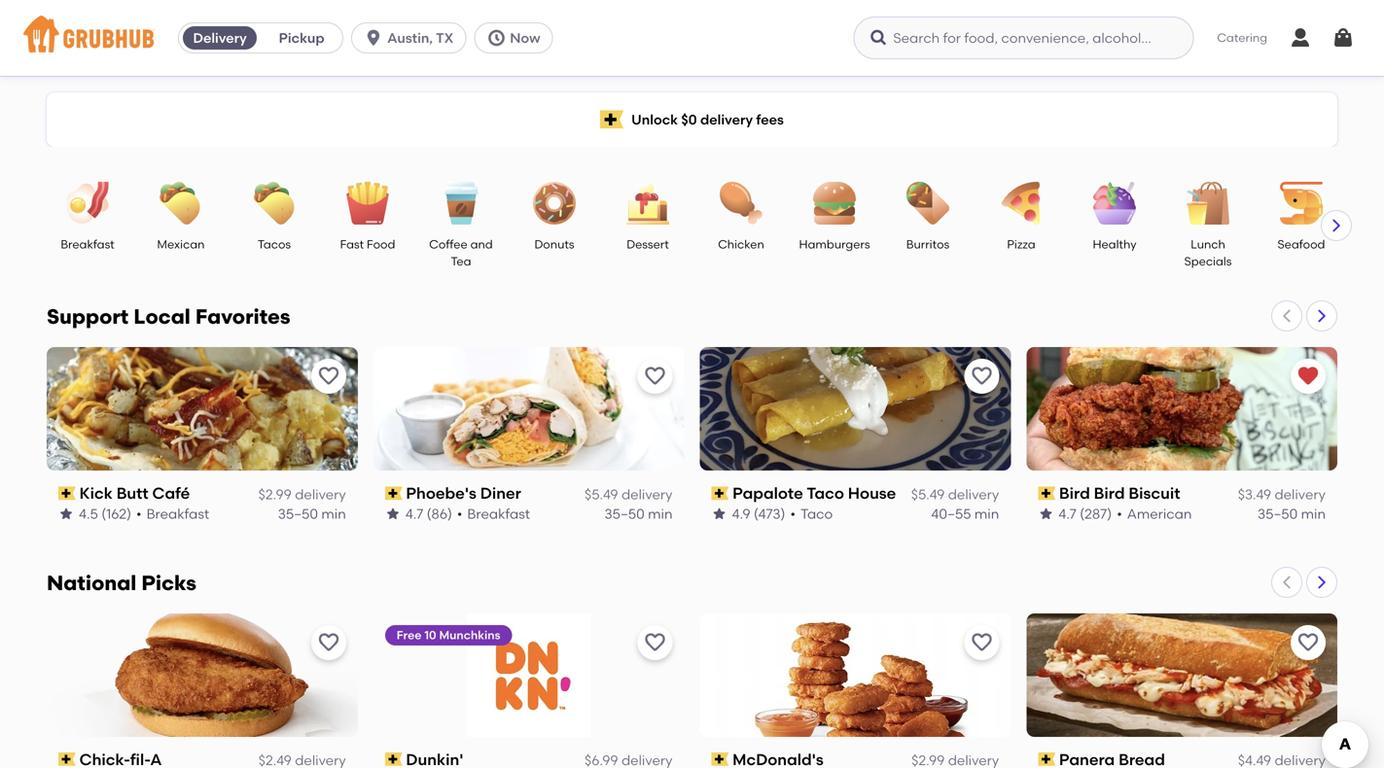 Task type: describe. For each thing, give the bounding box(es) containing it.
picks
[[141, 571, 196, 596]]

grubhub plus flag logo image
[[600, 110, 624, 129]]

40–55 min
[[931, 506, 999, 522]]

catering
[[1217, 30, 1267, 45]]

breakfast for kick butt café
[[146, 506, 209, 522]]

pizza image
[[987, 182, 1055, 225]]

local
[[134, 304, 190, 329]]

unlock
[[631, 111, 678, 128]]

caret left icon image for support local favorites
[[1279, 308, 1295, 324]]

svg image
[[1332, 26, 1355, 50]]

4.7 for bird bird biscuit
[[1058, 506, 1077, 522]]

40–55
[[931, 506, 971, 522]]

save this restaurant image for 'panera bread logo'
[[1297, 631, 1320, 654]]

american
[[1127, 506, 1192, 522]]

star icon image for bird bird biscuit
[[1038, 506, 1054, 522]]

4.5
[[79, 506, 98, 522]]

• breakfast for diner
[[457, 506, 530, 522]]

35–50 min for phoebe's diner
[[605, 506, 673, 522]]

(287)
[[1080, 506, 1112, 522]]

save this restaurant image for papalote taco house logo
[[970, 365, 993, 388]]

national picks
[[47, 571, 196, 596]]

4.7 for phoebe's diner
[[405, 506, 423, 522]]

coffee
[[429, 237, 468, 251]]

fast food image
[[334, 182, 402, 225]]

4.7 (287)
[[1058, 506, 1112, 522]]

papalote taco house logo image
[[700, 347, 1011, 471]]

chick-fil-a logo image
[[47, 614, 358, 737]]

save this restaurant image for phoebe's diner
[[643, 365, 667, 388]]

diner
[[480, 484, 521, 503]]

lunch specials
[[1184, 237, 1232, 268]]

taco for papalote
[[807, 484, 844, 503]]

burritos
[[906, 237, 949, 251]]

kick
[[79, 484, 113, 503]]

min for papalote taco house
[[974, 506, 999, 522]]

specials
[[1184, 254, 1232, 268]]

hamburgers image
[[800, 182, 869, 225]]

subscription pass image for bird bird biscuit
[[1038, 487, 1055, 500]]

seafood image
[[1267, 182, 1335, 225]]

seafood
[[1278, 237, 1325, 251]]

chicken
[[718, 237, 764, 251]]

star icon image for phoebe's diner
[[385, 506, 400, 522]]

munchkins
[[439, 628, 500, 642]]

• for butt
[[136, 506, 142, 522]]

(162)
[[101, 506, 131, 522]]

save this restaurant image for kick butt café
[[317, 365, 340, 388]]

donuts image
[[520, 182, 588, 225]]

0 horizontal spatial breakfast
[[61, 237, 114, 251]]

panera bread logo image
[[1026, 614, 1337, 737]]

tea
[[451, 254, 471, 268]]

• for bird
[[1117, 506, 1122, 522]]

• american
[[1117, 506, 1192, 522]]

tacos
[[258, 237, 291, 251]]

• taco
[[790, 506, 833, 522]]

subscription pass image for 'panera bread logo'
[[1038, 753, 1055, 767]]

$5.49 for phoebe's diner
[[585, 486, 618, 503]]

subscription pass image for kick butt café
[[58, 487, 76, 500]]

• breakfast for butt
[[136, 506, 209, 522]]

breakfast image
[[53, 182, 122, 225]]

pickup button
[[261, 22, 342, 53]]

min for kick butt café
[[321, 506, 346, 522]]

star icon image for kick butt café
[[58, 506, 74, 522]]

delivery for papalote taco house
[[948, 486, 999, 503]]

austin, tx button
[[351, 22, 474, 53]]

coffee and tea
[[429, 237, 493, 268]]

tx
[[436, 30, 453, 46]]

$5.49 delivery for papalote taco house
[[911, 486, 999, 503]]

support local favorites
[[47, 304, 290, 329]]

caret right icon image for support local favorites
[[1314, 308, 1330, 324]]

fees
[[756, 111, 784, 128]]

subscription pass image for dunkin' logo
[[385, 753, 402, 767]]



Task type: locate. For each thing, give the bounding box(es) containing it.
star icon image
[[58, 506, 74, 522], [385, 506, 400, 522], [711, 506, 727, 522], [1038, 506, 1054, 522]]

2 35–50 from the left
[[605, 506, 645, 522]]

0 vertical spatial caret left icon image
[[1279, 308, 1295, 324]]

papalote
[[733, 484, 803, 503]]

0 horizontal spatial 4.7
[[405, 506, 423, 522]]

4.5 (162)
[[79, 506, 131, 522]]

(473)
[[754, 506, 785, 522]]

1 horizontal spatial 35–50 min
[[605, 506, 673, 522]]

star icon image left 4.5
[[58, 506, 74, 522]]

svg image
[[1289, 26, 1312, 50], [364, 28, 383, 48], [487, 28, 506, 48], [869, 28, 888, 48]]

• down bird bird biscuit
[[1117, 506, 1122, 522]]

save this restaurant button for papalote taco house logo
[[964, 359, 999, 394]]

1 horizontal spatial breakfast
[[146, 506, 209, 522]]

$5.49 delivery for phoebe's diner
[[585, 486, 673, 503]]

2 vertical spatial caret right icon image
[[1314, 575, 1330, 590]]

mcdonald's logo image
[[700, 614, 1011, 737]]

breakfast
[[61, 237, 114, 251], [146, 506, 209, 522], [467, 506, 530, 522]]

4 • from the left
[[1117, 506, 1122, 522]]

dessert image
[[614, 182, 682, 225]]

delivery for phoebe's diner
[[621, 486, 673, 503]]

bird bird biscuit  logo image
[[1026, 347, 1337, 471]]

delivery button
[[179, 22, 261, 53]]

1 bird from the left
[[1059, 484, 1090, 503]]

phoebe's diner logo image
[[373, 347, 684, 471]]

caret left icon image
[[1279, 308, 1295, 324], [1279, 575, 1295, 590]]

saved restaurant image
[[1297, 365, 1320, 388]]

1 4.7 from the left
[[405, 506, 423, 522]]

1 vertical spatial caret left icon image
[[1279, 575, 1295, 590]]

pizza
[[1007, 237, 1036, 251]]

austin,
[[387, 30, 433, 46]]

3 35–50 min from the left
[[1258, 506, 1326, 522]]

saved restaurant button
[[1291, 359, 1326, 394]]

4.7 (86)
[[405, 506, 452, 522]]

2 bird from the left
[[1094, 484, 1125, 503]]

house
[[848, 484, 896, 503]]

unlock $0 delivery fees
[[631, 111, 784, 128]]

1 horizontal spatial save this restaurant image
[[643, 365, 667, 388]]

breakfast down breakfast image
[[61, 237, 114, 251]]

2 horizontal spatial 35–50 min
[[1258, 506, 1326, 522]]

4 star icon image from the left
[[1038, 506, 1054, 522]]

1 horizontal spatial 35–50
[[605, 506, 645, 522]]

delivery for bird bird biscuit
[[1275, 486, 1326, 503]]

favorites
[[195, 304, 290, 329]]

min
[[321, 506, 346, 522], [648, 506, 673, 522], [974, 506, 999, 522], [1301, 506, 1326, 522]]

2 4.7 from the left
[[1058, 506, 1077, 522]]

save this restaurant image
[[970, 365, 993, 388], [317, 631, 340, 654], [643, 631, 667, 654], [1297, 631, 1320, 654]]

min down $3.49 delivery
[[1301, 506, 1326, 522]]

1 35–50 min from the left
[[278, 506, 346, 522]]

3 • from the left
[[790, 506, 796, 522]]

delivery
[[193, 30, 247, 46]]

• breakfast down café
[[136, 506, 209, 522]]

national
[[47, 571, 136, 596]]

taco down papalote taco house
[[801, 506, 833, 522]]

subscription pass image
[[58, 487, 76, 500], [1038, 487, 1055, 500], [58, 753, 76, 767]]

• breakfast down diner
[[457, 506, 530, 522]]

svg image inside 'now' button
[[487, 28, 506, 48]]

35–50 min for kick butt café
[[278, 506, 346, 522]]

lunch
[[1191, 237, 1225, 251]]

taco for •
[[801, 506, 833, 522]]

2 $5.49 from the left
[[911, 486, 945, 503]]

3 min from the left
[[974, 506, 999, 522]]

2 horizontal spatial save this restaurant image
[[970, 631, 993, 654]]

1 min from the left
[[321, 506, 346, 522]]

kick butt café logo image
[[47, 347, 358, 471]]

save this restaurant button for phoebe's diner logo at the left of page
[[638, 359, 673, 394]]

35–50 min
[[278, 506, 346, 522], [605, 506, 673, 522], [1258, 506, 1326, 522]]

save this restaurant image
[[317, 365, 340, 388], [643, 365, 667, 388], [970, 631, 993, 654]]

35–50 min for bird bird biscuit
[[1258, 506, 1326, 522]]

1 $5.49 from the left
[[585, 486, 618, 503]]

2 star icon image from the left
[[385, 506, 400, 522]]

10
[[424, 628, 436, 642]]

$2.99 delivery
[[258, 486, 346, 503]]

min for bird bird biscuit
[[1301, 506, 1326, 522]]

1 vertical spatial caret right icon image
[[1314, 308, 1330, 324]]

1 vertical spatial taco
[[801, 506, 833, 522]]

bird up (287)
[[1094, 484, 1125, 503]]

min left 4.9
[[648, 506, 673, 522]]

star icon image left 4.9
[[711, 506, 727, 522]]

• breakfast
[[136, 506, 209, 522], [457, 506, 530, 522]]

• right (473)
[[790, 506, 796, 522]]

butt
[[116, 484, 149, 503]]

catering button
[[1203, 16, 1281, 60]]

35–50
[[278, 506, 318, 522], [605, 506, 645, 522], [1258, 506, 1298, 522]]

$3.49 delivery
[[1238, 486, 1326, 503]]

1 $5.49 delivery from the left
[[585, 486, 673, 503]]

save this restaurant button for kick butt café logo
[[311, 359, 346, 394]]

2 horizontal spatial breakfast
[[467, 506, 530, 522]]

1 horizontal spatial $5.49
[[911, 486, 945, 503]]

mexican image
[[147, 182, 215, 225]]

main navigation navigation
[[0, 0, 1384, 76]]

Search for food, convenience, alcohol... search field
[[853, 17, 1194, 59]]

4 min from the left
[[1301, 506, 1326, 522]]

caret right icon image
[[1329, 218, 1344, 233], [1314, 308, 1330, 324], [1314, 575, 1330, 590]]

2 35–50 min from the left
[[605, 506, 673, 522]]

0 horizontal spatial 35–50
[[278, 506, 318, 522]]

0 horizontal spatial $5.49 delivery
[[585, 486, 673, 503]]

healthy
[[1093, 237, 1137, 251]]

taco
[[807, 484, 844, 503], [801, 506, 833, 522]]

1 horizontal spatial 4.7
[[1058, 506, 1077, 522]]

star icon image for papalote taco house
[[711, 506, 727, 522]]

35–50 for phoebe's diner
[[605, 506, 645, 522]]

star icon image left 4.7 (287)
[[1038, 506, 1054, 522]]

•
[[136, 506, 142, 522], [457, 506, 462, 522], [790, 506, 796, 522], [1117, 506, 1122, 522]]

caret right icon image for national picks
[[1314, 575, 1330, 590]]

subscription pass image
[[385, 487, 402, 500], [711, 487, 729, 500], [385, 753, 402, 767], [711, 753, 729, 767], [1038, 753, 1055, 767]]

• for diner
[[457, 506, 462, 522]]

now button
[[474, 22, 561, 53]]

breakfast down café
[[146, 506, 209, 522]]

• right '(86)'
[[457, 506, 462, 522]]

mexican
[[157, 237, 205, 251]]

min down $2.99 delivery
[[321, 506, 346, 522]]

biscuit
[[1129, 484, 1180, 503]]

bird
[[1059, 484, 1090, 503], [1094, 484, 1125, 503]]

delivery
[[700, 111, 753, 128], [295, 486, 346, 503], [621, 486, 673, 503], [948, 486, 999, 503], [1275, 486, 1326, 503]]

35–50 for kick butt café
[[278, 506, 318, 522]]

save this restaurant button
[[311, 359, 346, 394], [638, 359, 673, 394], [964, 359, 999, 394], [311, 625, 346, 660], [638, 625, 673, 660], [964, 625, 999, 660], [1291, 625, 1326, 660]]

• for taco
[[790, 506, 796, 522]]

2 • from the left
[[457, 506, 462, 522]]

0 horizontal spatial • breakfast
[[136, 506, 209, 522]]

svg image inside austin, tx "button"
[[364, 28, 383, 48]]

healthy image
[[1081, 182, 1149, 225]]

min for phoebe's diner
[[648, 506, 673, 522]]

35–50 for bird bird biscuit
[[1258, 506, 1298, 522]]

1 horizontal spatial • breakfast
[[457, 506, 530, 522]]

save this restaurant button for chick-fil-a logo
[[311, 625, 346, 660]]

1 35–50 from the left
[[278, 506, 318, 522]]

phoebe's
[[406, 484, 477, 503]]

free
[[397, 628, 422, 642]]

fast food
[[340, 237, 395, 251]]

breakfast for phoebe's diner
[[467, 506, 530, 522]]

3 star icon image from the left
[[711, 506, 727, 522]]

burritos image
[[894, 182, 962, 225]]

hamburgers
[[799, 237, 870, 251]]

4.7 left (287)
[[1058, 506, 1077, 522]]

donuts
[[534, 237, 574, 251]]

breakfast down diner
[[467, 506, 530, 522]]

dessert
[[627, 237, 669, 251]]

2 • breakfast from the left
[[457, 506, 530, 522]]

$0
[[681, 111, 697, 128]]

bird bird biscuit
[[1059, 484, 1180, 503]]

delivery for kick butt café
[[295, 486, 346, 503]]

support
[[47, 304, 129, 329]]

subscription pass image for the mcdonald's logo
[[711, 753, 729, 767]]

save this restaurant button for the mcdonald's logo
[[964, 625, 999, 660]]

0 horizontal spatial $5.49
[[585, 486, 618, 503]]

and
[[470, 237, 493, 251]]

$5.49 for papalote taco house
[[911, 486, 945, 503]]

$5.49 delivery
[[585, 486, 673, 503], [911, 486, 999, 503]]

caret left icon image for national picks
[[1279, 575, 1295, 590]]

$5.49
[[585, 486, 618, 503], [911, 486, 945, 503]]

tacos image
[[240, 182, 308, 225]]

chicken image
[[707, 182, 775, 225]]

food
[[367, 237, 395, 251]]

$3.49
[[1238, 486, 1271, 503]]

0 vertical spatial caret right icon image
[[1329, 218, 1344, 233]]

0 horizontal spatial 35–50 min
[[278, 506, 346, 522]]

(86)
[[427, 506, 452, 522]]

2 caret left icon image from the top
[[1279, 575, 1295, 590]]

caret left icon image down $3.49 delivery
[[1279, 575, 1295, 590]]

papalote taco house
[[733, 484, 896, 503]]

4.7
[[405, 506, 423, 522], [1058, 506, 1077, 522]]

2 $5.49 delivery from the left
[[911, 486, 999, 503]]

phoebe's diner
[[406, 484, 521, 503]]

0 horizontal spatial save this restaurant image
[[317, 365, 340, 388]]

1 caret left icon image from the top
[[1279, 308, 1295, 324]]

free 10 munchkins
[[397, 628, 500, 642]]

• down kick butt café
[[136, 506, 142, 522]]

fast
[[340, 237, 364, 251]]

dunkin' logo image
[[467, 614, 591, 737]]

1 • from the left
[[136, 506, 142, 522]]

lunch specials image
[[1174, 182, 1242, 225]]

0 horizontal spatial bird
[[1059, 484, 1090, 503]]

4.9 (473)
[[732, 506, 785, 522]]

$2.99
[[258, 486, 292, 503]]

2 min from the left
[[648, 506, 673, 522]]

1 • breakfast from the left
[[136, 506, 209, 522]]

save this restaurant button for 'panera bread logo'
[[1291, 625, 1326, 660]]

3 35–50 from the left
[[1258, 506, 1298, 522]]

0 vertical spatial taco
[[807, 484, 844, 503]]

café
[[152, 484, 190, 503]]

now
[[510, 30, 540, 46]]

1 star icon image from the left
[[58, 506, 74, 522]]

4.9
[[732, 506, 750, 522]]

save this restaurant image for chick-fil-a logo
[[317, 631, 340, 654]]

1 horizontal spatial bird
[[1094, 484, 1125, 503]]

2 horizontal spatial 35–50
[[1258, 506, 1298, 522]]

1 horizontal spatial $5.49 delivery
[[911, 486, 999, 503]]

austin, tx
[[387, 30, 453, 46]]

4.7 left '(86)'
[[405, 506, 423, 522]]

star icon image left 4.7 (86)
[[385, 506, 400, 522]]

kick butt café
[[79, 484, 190, 503]]

bird up 4.7 (287)
[[1059, 484, 1090, 503]]

taco up • taco
[[807, 484, 844, 503]]

min right the 40–55 on the right bottom of page
[[974, 506, 999, 522]]

pickup
[[279, 30, 324, 46]]

coffee and tea image
[[427, 182, 495, 225]]

caret left icon image up saved restaurant button
[[1279, 308, 1295, 324]]



Task type: vqa. For each thing, say whether or not it's contained in the screenshot.
"Reviews"
no



